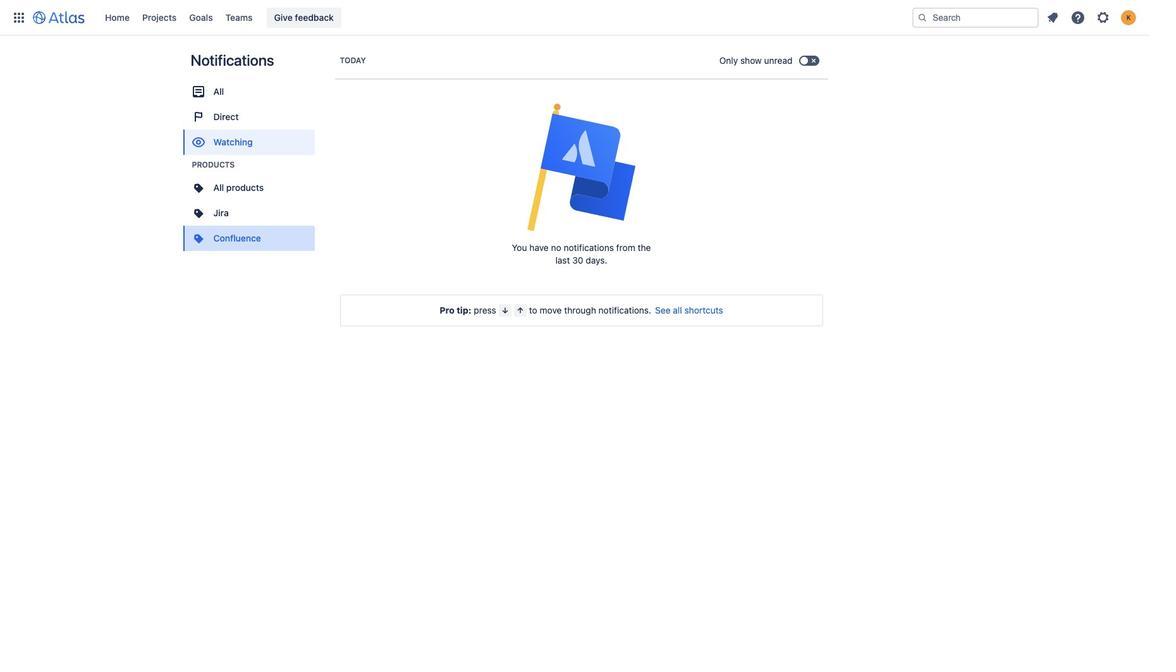 Task type: vqa. For each thing, say whether or not it's contained in the screenshot.
the rightmost Create
no



Task type: describe. For each thing, give the bounding box(es) containing it.
give feedback
[[274, 12, 334, 22]]

all
[[673, 305, 682, 316]]

product image
[[191, 180, 206, 196]]

pro tip: press
[[440, 305, 497, 316]]

notifications image
[[1046, 10, 1061, 25]]

you
[[512, 242, 527, 253]]

products
[[226, 182, 264, 193]]

the
[[638, 242, 651, 253]]

today
[[340, 56, 366, 65]]

show
[[741, 55, 762, 66]]

product image for confluence
[[191, 231, 206, 246]]

product image for jira
[[191, 206, 206, 221]]

give feedback button
[[267, 7, 342, 28]]

see
[[656, 305, 671, 316]]

direct
[[214, 111, 239, 122]]

direct image
[[191, 109, 206, 125]]

watching image
[[191, 135, 206, 150]]

banner containing home
[[0, 0, 1151, 35]]

all button
[[183, 79, 315, 104]]

switch to... image
[[11, 10, 27, 25]]

Search field
[[913, 7, 1040, 28]]

shortcuts
[[685, 305, 724, 316]]

have
[[530, 242, 549, 253]]

all for all
[[214, 86, 224, 97]]

teams
[[226, 12, 253, 22]]

unread
[[765, 55, 793, 66]]

projects
[[142, 12, 177, 22]]

to
[[529, 305, 538, 316]]

days.
[[586, 255, 608, 266]]

jira
[[214, 208, 229, 218]]

goals
[[189, 12, 213, 22]]

only show unread
[[720, 55, 793, 66]]

all for all products
[[214, 182, 224, 193]]

from
[[617, 242, 636, 253]]

teams link
[[222, 7, 257, 28]]

confluence button
[[183, 226, 315, 251]]

arrow down image
[[500, 306, 510, 316]]

see all shortcuts
[[656, 305, 724, 316]]



Task type: locate. For each thing, give the bounding box(es) containing it.
all
[[214, 86, 224, 97], [214, 182, 224, 193]]

product image inside confluence button
[[191, 231, 206, 246]]

product image
[[191, 206, 206, 221], [191, 231, 206, 246]]

direct button
[[183, 104, 315, 130]]

pro
[[440, 305, 455, 316]]

products
[[192, 160, 235, 170]]

1 vertical spatial product image
[[191, 231, 206, 246]]

confluence
[[214, 233, 261, 244]]

notifications
[[564, 242, 614, 253]]

watching
[[214, 137, 253, 147]]

1 vertical spatial all
[[214, 182, 224, 193]]

30
[[573, 255, 584, 266]]

tip:
[[457, 305, 472, 316]]

only
[[720, 55, 739, 66]]

all products
[[214, 182, 264, 193]]

last
[[556, 255, 570, 266]]

press
[[474, 305, 497, 316]]

to move through notifications.
[[529, 305, 652, 316]]

1 product image from the top
[[191, 206, 206, 221]]

give
[[274, 12, 293, 22]]

goals link
[[186, 7, 217, 28]]

settings image
[[1096, 10, 1112, 25]]

all inside "button"
[[214, 182, 224, 193]]

all inside button
[[214, 86, 224, 97]]

see all shortcuts button
[[656, 304, 724, 317]]

2 product image from the top
[[191, 231, 206, 246]]

search image
[[918, 12, 928, 22]]

top element
[[8, 0, 913, 35]]

home link
[[101, 7, 133, 28]]

all right product image
[[214, 182, 224, 193]]

through
[[565, 305, 597, 316]]

all products button
[[183, 175, 315, 201]]

notifications
[[191, 51, 274, 69]]

jira button
[[183, 201, 315, 226]]

banner
[[0, 0, 1151, 35]]

move
[[540, 305, 562, 316]]

product image inside jira button
[[191, 206, 206, 221]]

feedback
[[295, 12, 334, 22]]

product image left jira
[[191, 206, 206, 221]]

0 vertical spatial product image
[[191, 206, 206, 221]]

no
[[551, 242, 562, 253]]

0 vertical spatial all
[[214, 86, 224, 97]]

any image
[[191, 84, 206, 99]]

notifications.
[[599, 305, 652, 316]]

home
[[105, 12, 130, 22]]

watching button
[[183, 130, 315, 155]]

projects link
[[139, 7, 180, 28]]

you have no notifications from the last 30 days.
[[512, 242, 651, 266]]

all right the any icon
[[214, 86, 224, 97]]

product image left "confluence"
[[191, 231, 206, 246]]

help icon image
[[1071, 10, 1086, 25]]

account image
[[1122, 10, 1137, 25]]

1 all from the top
[[214, 86, 224, 97]]

2 all from the top
[[214, 182, 224, 193]]

arrow up image
[[516, 306, 526, 316]]



